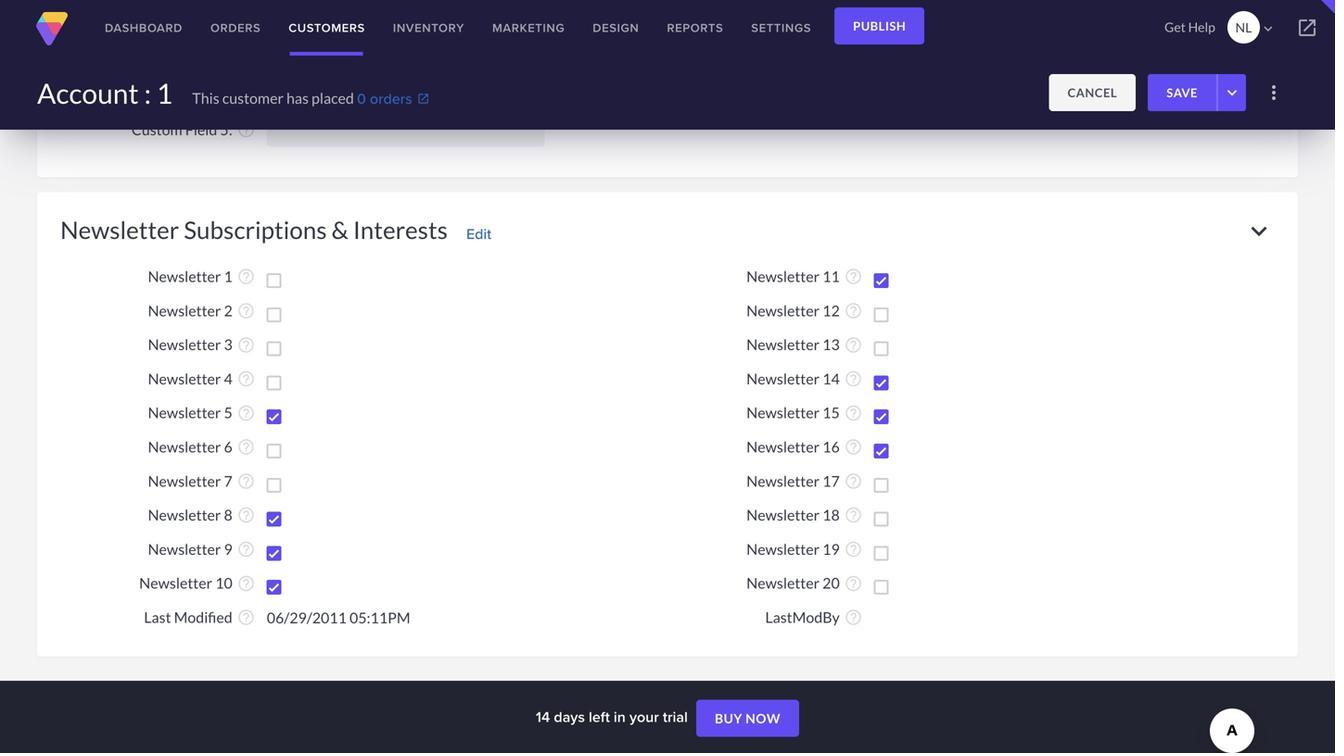 Task type: describe. For each thing, give the bounding box(es) containing it.
last
[[144, 609, 171, 627]]

help_outline for newsletter 8 help_outline
[[237, 506, 255, 525]]

field for custom field 3:
[[185, 69, 217, 87]]

help_outline inside the lastmodby help_outline
[[844, 609, 863, 627]]

newsletter 19 help_outline
[[747, 540, 863, 559]]

lastmodby
[[765, 609, 840, 627]]

newsletter 10 help_outline
[[139, 575, 255, 593]]

newsletter 7 help_outline
[[148, 472, 255, 491]]

lastmodby help_outline
[[765, 609, 863, 627]]

help_outline for newsletter 2 help_outline
[[237, 302, 255, 320]]

your
[[629, 707, 659, 728]]

help_outline for newsletter 6 help_outline
[[237, 438, 255, 457]]

5
[[224, 404, 232, 422]]


[[1260, 20, 1277, 37]]

design
[[593, 19, 639, 37]]

inventory
[[393, 19, 464, 37]]

4
[[224, 370, 232, 388]]

help_outline for newsletter 20 help_outline
[[844, 575, 863, 593]]

help_outline for last modified help_outline
[[237, 609, 255, 627]]

2:
[[827, 17, 840, 36]]

newsletter 12 help_outline
[[747, 302, 863, 320]]

help_outline for newsletter 9 help_outline
[[237, 541, 255, 559]]

now
[[746, 711, 781, 727]]

newsletter 8 help_outline
[[148, 506, 255, 525]]

help_outline for newsletter 16 help_outline
[[844, 438, 863, 457]]

help_outline for newsletter 7 help_outline
[[237, 472, 255, 491]]

edit
[[466, 223, 491, 245]]

1 inside newsletter 1 help_outline
[[224, 267, 232, 286]]

newsletter for newsletter 18 help_outline
[[747, 506, 820, 524]]

9
[[224, 540, 232, 558]]

this customer has placed 0 orders
[[192, 87, 412, 109]]

placed
[[312, 89, 354, 107]]

settings
[[751, 19, 811, 37]]

edit link
[[466, 223, 491, 245]]

account
[[37, 76, 139, 110]]


[[1296, 17, 1318, 39]]

orders
[[370, 87, 412, 109]]

newsletter 16 help_outline
[[747, 438, 863, 457]]

custom field 3:
[[132, 69, 232, 87]]

orders
[[210, 19, 261, 37]]

newsletter for newsletter 8 help_outline
[[148, 506, 221, 524]]

publish button
[[835, 7, 925, 45]]

field for custom field 5: help_outline
[[185, 120, 217, 138]]

newsletter for newsletter 9 help_outline
[[148, 540, 221, 558]]

more_vert button
[[1255, 74, 1292, 111]]

newsletter for newsletter 20 help_outline
[[747, 575, 820, 593]]

&
[[331, 216, 348, 244]]

help_outline for newsletter 5 help_outline
[[237, 404, 255, 423]]

newsletter for newsletter 17 help_outline
[[747, 472, 820, 490]]

help_outline for newsletter 13 help_outline
[[844, 336, 863, 354]]

newsletter 20 help_outline
[[747, 575, 863, 593]]

has
[[286, 89, 309, 107]]

custom for custom field 2: help_outline
[[739, 17, 790, 36]]

left
[[589, 707, 610, 728]]

dashboard link
[[91, 0, 197, 56]]

newsletter for newsletter 3 help_outline
[[148, 336, 221, 354]]

newsletter 15 help_outline
[[747, 404, 863, 423]]

nl
[[1235, 19, 1252, 35]]

custom for custom field 1: help_outline
[[132, 17, 182, 36]]

help_outline for newsletter 19 help_outline
[[844, 541, 863, 559]]

cancel link
[[1049, 74, 1136, 111]]

help_outline for newsletter 12 help_outline
[[844, 302, 863, 320]]

more_vert
[[1263, 82, 1285, 104]]

publish
[[853, 19, 906, 33]]

0 orders link
[[357, 87, 430, 109]]

field for custom field 2: help_outline
[[793, 17, 825, 36]]

in
[[614, 707, 626, 728]]

18
[[823, 506, 840, 524]]

12
[[823, 302, 840, 320]]

expand_more
[[1243, 216, 1275, 247]]

subscriptions
[[184, 216, 327, 244]]

custom for custom field 5: help_outline
[[132, 120, 182, 138]]

newsletter for newsletter 10 help_outline
[[139, 575, 212, 593]]

11
[[823, 267, 840, 286]]

newsletter for newsletter 5 help_outline
[[148, 404, 221, 422]]

0
[[357, 87, 366, 109]]

newsletter 11 help_outline
[[747, 267, 863, 286]]

interests
[[353, 216, 448, 244]]

newsletter for newsletter 12 help_outline
[[747, 302, 820, 320]]

save link
[[1148, 74, 1216, 111]]

newsletter for newsletter 7 help_outline
[[148, 472, 221, 490]]

modified
[[174, 609, 232, 627]]

buy now
[[715, 711, 781, 727]]

newsletter for newsletter 14 help_outline
[[747, 370, 820, 388]]

newsletter for newsletter 11 help_outline
[[747, 267, 820, 286]]

14 inside newsletter 14 help_outline
[[823, 370, 840, 388]]

reports
[[667, 19, 723, 37]]



Task type: locate. For each thing, give the bounding box(es) containing it.
field inside custom field 1: help_outline
[[185, 17, 217, 36]]

days
[[554, 707, 585, 728]]

help_outline inside newsletter 12 help_outline
[[844, 302, 863, 320]]

help_outline right 18
[[844, 506, 863, 525]]

newsletter 9 help_outline
[[148, 540, 255, 559]]

help_outline inside newsletter 15 help_outline
[[844, 404, 863, 423]]

help_outline down subscriptions
[[237, 268, 255, 286]]

help_outline inside the "newsletter 13 help_outline"
[[844, 336, 863, 354]]

help_outline for newsletter 18 help_outline
[[844, 506, 863, 525]]

help_outline inside newsletter 5 help_outline
[[237, 404, 255, 423]]

help_outline for newsletter 10 help_outline
[[237, 575, 255, 593]]

newsletter inside newsletter 14 help_outline
[[747, 370, 820, 388]]

newsletter inside the 'newsletter 3 help_outline'
[[148, 336, 221, 354]]

3
[[224, 336, 232, 354]]

newsletter for newsletter 19 help_outline
[[747, 540, 820, 558]]

newsletter inside newsletter 9 help_outline
[[148, 540, 221, 558]]

19
[[823, 540, 840, 558]]

16
[[823, 438, 840, 456]]

help_outline inside newsletter 16 help_outline
[[844, 438, 863, 457]]

1 horizontal spatial 14
[[823, 370, 840, 388]]

 link
[[1280, 0, 1335, 56]]

help_outline right modified
[[237, 609, 255, 627]]

help_outline right 4
[[237, 370, 255, 389]]

cancel
[[1068, 85, 1117, 100]]

newsletter inside the "newsletter 13 help_outline"
[[747, 336, 820, 354]]

custom down the dashboard
[[132, 69, 182, 87]]

custom inside custom field 5: help_outline
[[132, 120, 182, 138]]

06/29/2011 05:11pm
[[267, 609, 410, 627]]

save
[[1167, 85, 1198, 100]]

help_outline inside newsletter 4 help_outline
[[237, 370, 255, 389]]

help_outline for newsletter 1 help_outline
[[237, 268, 255, 286]]

06/29/2011
[[267, 609, 347, 627]]

buy now link
[[696, 701, 799, 738]]

get
[[1165, 19, 1186, 35]]

newsletter inside newsletter 11 help_outline
[[747, 267, 820, 286]]

0 horizontal spatial 1
[[157, 76, 173, 110]]

help_outline inside newsletter 8 help_outline
[[237, 506, 255, 525]]

help_outline inside last modified help_outline
[[237, 609, 255, 627]]

help_outline inside newsletter 11 help_outline
[[844, 268, 863, 286]]

help_outline inside newsletter 19 help_outline
[[844, 541, 863, 559]]

2
[[224, 302, 232, 320]]

7
[[224, 472, 232, 490]]

newsletter inside newsletter 15 help_outline
[[747, 404, 820, 422]]

newsletter 2 help_outline
[[148, 302, 255, 320]]

14 down 13
[[823, 370, 840, 388]]

help_outline inside newsletter 20 help_outline
[[844, 575, 863, 593]]

newsletter for newsletter 4 help_outline
[[148, 370, 221, 388]]

newsletter inside newsletter 1 help_outline
[[148, 267, 221, 286]]

help_outline inside custom field 1: help_outline
[[237, 18, 255, 36]]

newsletter inside newsletter 4 help_outline
[[148, 370, 221, 388]]

help_outline right 3
[[237, 336, 255, 354]]

help_outline inside custom field 2: help_outline
[[844, 18, 863, 36]]

dashboard
[[105, 19, 183, 37]]

field up 'this'
[[185, 69, 217, 87]]

newsletter inside newsletter 7 help_outline
[[148, 472, 221, 490]]

newsletter 1 help_outline
[[148, 267, 255, 286]]

help_outline for newsletter 15 help_outline
[[844, 404, 863, 423]]

newsletter inside newsletter 20 help_outline
[[747, 575, 820, 593]]

field left 1:
[[185, 17, 217, 36]]

newsletter inside newsletter 12 help_outline
[[747, 302, 820, 320]]

help_outline inside custom field 5: help_outline
[[237, 121, 255, 139]]

custom field 5: help_outline
[[132, 120, 255, 139]]

newsletter for newsletter 2 help_outline
[[148, 302, 221, 320]]

newsletter inside newsletter 16 help_outline
[[747, 438, 820, 456]]

1 vertical spatial 1
[[224, 267, 232, 286]]

custom field 1: help_outline
[[132, 17, 255, 36]]

help_outline right 2
[[237, 302, 255, 320]]

newsletter 6 help_outline
[[148, 438, 255, 457]]

newsletter
[[60, 216, 179, 244], [148, 267, 221, 286], [747, 267, 820, 286], [148, 302, 221, 320], [747, 302, 820, 320], [148, 336, 221, 354], [747, 336, 820, 354], [148, 370, 221, 388], [747, 370, 820, 388], [148, 404, 221, 422], [747, 404, 820, 422], [148, 438, 221, 456], [747, 438, 820, 456], [148, 472, 221, 490], [747, 472, 820, 490], [148, 506, 221, 524], [747, 506, 820, 524], [148, 540, 221, 558], [747, 540, 820, 558], [139, 575, 212, 593], [747, 575, 820, 593]]

:
[[144, 76, 151, 110]]

1 horizontal spatial 1
[[224, 267, 232, 286]]

field for custom field 1: help_outline
[[185, 17, 217, 36]]

help_outline right 17
[[844, 472, 863, 491]]

help_outline right 1:
[[237, 18, 255, 36]]

help_outline for newsletter 17 help_outline
[[844, 472, 863, 491]]

help_outline inside newsletter 1 help_outline
[[237, 268, 255, 286]]

help_outline for newsletter 4 help_outline
[[237, 370, 255, 389]]

newsletter for newsletter subscriptions & interests
[[60, 216, 179, 244]]

help_outline up newsletter 15 help_outline on the right of page
[[844, 370, 863, 389]]

20
[[823, 575, 840, 593]]

help_outline right 16
[[844, 438, 863, 457]]

help_outline right 12
[[844, 302, 863, 320]]

1:
[[220, 17, 232, 36]]

newsletter subscriptions & interests
[[60, 216, 452, 244]]

0 horizontal spatial 14
[[536, 707, 550, 728]]

help_outline right 9
[[237, 541, 255, 559]]

this
[[192, 89, 219, 107]]

buy
[[715, 711, 743, 727]]

custom right the reports
[[739, 17, 790, 36]]

newsletter for newsletter 6 help_outline
[[148, 438, 221, 456]]

help_outline right 10
[[237, 575, 255, 593]]

newsletter inside newsletter 19 help_outline
[[747, 540, 820, 558]]

field left 2:
[[793, 17, 825, 36]]

17
[[823, 472, 840, 490]]

help_outline inside the newsletter 2 help_outline
[[237, 302, 255, 320]]

nl 
[[1235, 19, 1277, 37]]

help_outline right 20
[[844, 575, 863, 593]]

newsletter inside newsletter 5 help_outline
[[148, 404, 221, 422]]

help_outline right the 19
[[844, 541, 863, 559]]

newsletter 13 help_outline
[[747, 336, 863, 354]]

field left 5:
[[185, 120, 217, 138]]

5:
[[220, 120, 232, 138]]

newsletter inside the newsletter 2 help_outline
[[148, 302, 221, 320]]

help_outline inside newsletter 14 help_outline
[[844, 370, 863, 389]]

1 up 2
[[224, 267, 232, 286]]

3:
[[220, 69, 232, 87]]

newsletter 5 help_outline
[[148, 404, 255, 423]]

field inside custom field 2: help_outline
[[793, 17, 825, 36]]

newsletter 14 help_outline
[[747, 370, 863, 389]]

help_outline inside newsletter 17 help_outline
[[844, 472, 863, 491]]

help_outline for newsletter 3 help_outline
[[237, 336, 255, 354]]

0 vertical spatial 14
[[823, 370, 840, 388]]

help_outline inside newsletter 6 help_outline
[[237, 438, 255, 457]]

help_outline right 2:
[[844, 18, 863, 36]]

help_outline right 8 at the bottom left of page
[[237, 506, 255, 525]]

newsletter for newsletter 1 help_outline
[[148, 267, 221, 286]]

1 vertical spatial 14
[[536, 707, 550, 728]]

help_outline inside the newsletter 10 help_outline
[[237, 575, 255, 593]]

help_outline for newsletter 14 help_outline
[[844, 370, 863, 389]]

newsletter inside newsletter 17 help_outline
[[747, 472, 820, 490]]

custom inside custom field 2: help_outline
[[739, 17, 790, 36]]

help_outline right '11'
[[844, 268, 863, 286]]

help_outline inside newsletter 18 help_outline
[[844, 506, 863, 525]]

05:11pm
[[350, 609, 410, 627]]

custom down :
[[132, 120, 182, 138]]

newsletter inside the newsletter 10 help_outline
[[139, 575, 212, 593]]

help_outline
[[237, 18, 255, 36], [844, 18, 863, 36], [237, 121, 255, 139], [237, 268, 255, 286], [844, 268, 863, 286], [237, 302, 255, 320], [844, 302, 863, 320], [237, 336, 255, 354], [844, 336, 863, 354], [237, 370, 255, 389], [844, 370, 863, 389], [237, 404, 255, 423], [844, 404, 863, 423], [237, 438, 255, 457], [844, 438, 863, 457], [237, 472, 255, 491], [844, 472, 863, 491], [237, 506, 255, 525], [844, 506, 863, 525], [237, 541, 255, 559], [844, 541, 863, 559], [237, 575, 255, 593], [844, 575, 863, 593], [237, 609, 255, 627], [844, 609, 863, 627]]

help_outline right lastmodby
[[844, 609, 863, 627]]

newsletter 4 help_outline
[[148, 370, 255, 389]]

help_outline right 5
[[237, 404, 255, 423]]

help_outline right 5:
[[237, 121, 255, 139]]

last modified help_outline
[[144, 609, 255, 627]]

1 right :
[[157, 76, 173, 110]]

14
[[823, 370, 840, 388], [536, 707, 550, 728]]

6
[[224, 438, 232, 456]]

help_outline inside newsletter 7 help_outline
[[237, 472, 255, 491]]

15
[[823, 404, 840, 422]]

help_outline right 13
[[844, 336, 863, 354]]

newsletter 17 help_outline
[[747, 472, 863, 491]]

help_outline right 6
[[237, 438, 255, 457]]

newsletter inside newsletter 8 help_outline
[[148, 506, 221, 524]]

10
[[215, 575, 232, 593]]

customer
[[222, 89, 284, 107]]

help_outline for newsletter 11 help_outline
[[844, 268, 863, 286]]

custom field 2: help_outline
[[739, 17, 863, 36]]

custom up "custom field 3:"
[[132, 17, 182, 36]]

newsletter 3 help_outline
[[148, 336, 255, 354]]

newsletter inside newsletter 6 help_outline
[[148, 438, 221, 456]]

account : 1
[[37, 76, 173, 110]]

custom inside custom field 1: help_outline
[[132, 17, 182, 36]]

help
[[1188, 19, 1215, 35]]

newsletter for newsletter 13 help_outline
[[747, 336, 820, 354]]

newsletter 18 help_outline
[[747, 506, 863, 525]]

customers
[[289, 19, 365, 37]]

custom for custom field 3:
[[132, 69, 182, 87]]

help_outline inside the 'newsletter 3 help_outline'
[[237, 336, 255, 354]]

field inside custom field 5: help_outline
[[185, 120, 217, 138]]

help_outline right 7
[[237, 472, 255, 491]]

trial
[[663, 707, 688, 728]]

help_outline right the 15
[[844, 404, 863, 423]]

marketing
[[492, 19, 565, 37]]

8
[[224, 506, 232, 524]]

newsletter for newsletter 15 help_outline
[[747, 404, 820, 422]]

get help
[[1165, 19, 1215, 35]]

newsletter inside newsletter 18 help_outline
[[747, 506, 820, 524]]

newsletter for newsletter 16 help_outline
[[747, 438, 820, 456]]

0 vertical spatial 1
[[157, 76, 173, 110]]

help_outline inside newsletter 9 help_outline
[[237, 541, 255, 559]]

13
[[823, 336, 840, 354]]

14 days left in your trial
[[536, 707, 692, 728]]

14 left days
[[536, 707, 550, 728]]



Task type: vqa. For each thing, say whether or not it's contained in the screenshot.
ENTIRE corresponding to off
no



